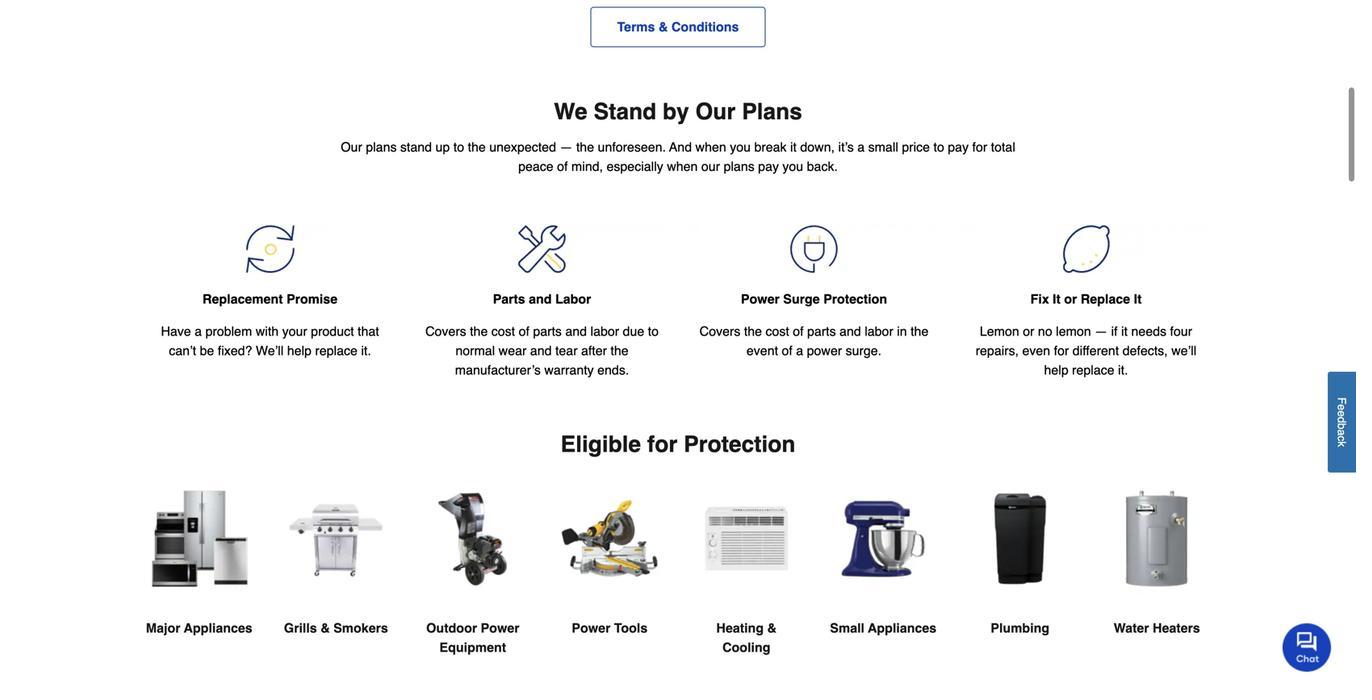 Task type: describe. For each thing, give the bounding box(es) containing it.
cooling
[[722, 640, 771, 655]]

a wood chipper. image
[[417, 483, 528, 594]]

an electrical plug icon. image
[[691, 225, 937, 274]]

heaters
[[1153, 621, 1200, 636]]

back.
[[807, 159, 838, 174]]

conditions
[[672, 19, 739, 34]]

in
[[897, 324, 907, 339]]

to inside covers the cost of parts and labor due to normal wear and tear after the manufacturer's warranty ends.
[[648, 324, 659, 339]]

tear
[[555, 343, 578, 358]]

& for heating
[[767, 621, 777, 636]]

major appliances link
[[144, 483, 255, 677]]

it inside our plans stand up to the unexpected — the unforeseen. and when you break it down, it's a small price to pay for total peace of mind, especially when our plans pay you back.
[[790, 140, 797, 155]]

have a problem with your product that can't be fixed? we'll help replace it.
[[161, 324, 379, 358]]

break
[[754, 140, 787, 155]]

our plans stand up to the unexpected — the unforeseen. and when you break it down, it's a small price to pay for total peace of mind, especially when our plans pay you back.
[[341, 140, 1015, 174]]

problem
[[205, 324, 252, 339]]

covers the cost of parts and labor in the event of a power surge.
[[700, 324, 929, 358]]

by
[[663, 99, 689, 125]]

protection for eligible for protection
[[684, 432, 795, 458]]

k
[[1336, 442, 1348, 448]]

lemon
[[1056, 324, 1091, 339]]

power for power tools
[[572, 621, 611, 636]]

0 horizontal spatial you
[[730, 140, 751, 155]]

1 e from the top
[[1336, 405, 1348, 411]]

labor for surge.
[[865, 324, 893, 339]]

parts for tear
[[533, 324, 562, 339]]

event
[[747, 343, 778, 358]]

appliances for small appliances
[[868, 621, 937, 636]]

of down surge
[[793, 324, 804, 339]]

normal
[[456, 343, 495, 358]]

peace
[[518, 159, 554, 174]]

and right parts in the top left of the page
[[529, 292, 552, 307]]

outdoor power equipment
[[426, 621, 519, 655]]

eligible for protection
[[561, 432, 795, 458]]

warranty
[[544, 363, 594, 378]]

the right up at left top
[[468, 140, 486, 155]]

for inside lemon or no lemon — if it needs four repairs, even for different defects, we'll help replace it.
[[1054, 343, 1069, 358]]

grills & smokers link
[[281, 483, 392, 677]]

1 horizontal spatial pay
[[948, 140, 969, 155]]

the up ends.
[[611, 343, 629, 358]]

eligible
[[561, 432, 641, 458]]

a inside button
[[1336, 430, 1348, 436]]

cost for wear
[[491, 324, 515, 339]]

— inside lemon or no lemon — if it needs four repairs, even for different defects, we'll help replace it.
[[1095, 324, 1108, 339]]

lemon
[[980, 324, 1019, 339]]

2 it from the left
[[1134, 292, 1142, 307]]

2 e from the top
[[1336, 411, 1348, 417]]

of inside our plans stand up to the unexpected — the unforeseen. and when you break it down, it's a small price to pay for total peace of mind, especially when our plans pay you back.
[[557, 159, 568, 174]]

mind,
[[571, 159, 603, 174]]

d
[[1336, 417, 1348, 424]]

f e e d b a c k button
[[1328, 372, 1356, 473]]

a white window air conditioning unit. image
[[691, 483, 802, 594]]

small appliances
[[830, 621, 937, 636]]

small
[[830, 621, 865, 636]]

a inside our plans stand up to the unexpected — the unforeseen. and when you break it down, it's a small price to pay for total peace of mind, especially when our plans pay you back.
[[857, 140, 865, 155]]

a stainless steel kitchen appliance suite. image
[[144, 483, 255, 594]]

water
[[1114, 621, 1149, 636]]

plumbing link
[[965, 483, 1076, 677]]

our
[[701, 159, 720, 174]]

f e e d b a c k
[[1336, 398, 1348, 448]]

help inside have a problem with your product that can't be fixed? we'll help replace it.
[[287, 343, 312, 358]]

of inside covers the cost of parts and labor due to normal wear and tear after the manufacturer's warranty ends.
[[519, 324, 529, 339]]

and inside the covers the cost of parts and labor in the event of a power surge.
[[840, 324, 861, 339]]

promise
[[287, 292, 337, 307]]

replace inside lemon or no lemon — if it needs four repairs, even for different defects, we'll help replace it.
[[1072, 363, 1115, 378]]

manufacturer's
[[455, 363, 541, 378]]

stand
[[400, 140, 432, 155]]

down,
[[800, 140, 835, 155]]

especially
[[607, 159, 663, 174]]

power tools link
[[554, 483, 665, 677]]

a inside have a problem with your product that can't be fixed? we'll help replace it.
[[195, 324, 202, 339]]

terms & conditions link
[[591, 7, 766, 47]]

different
[[1073, 343, 1119, 358]]

we'll
[[256, 343, 284, 358]]

fix
[[1031, 292, 1049, 307]]

needs
[[1131, 324, 1167, 339]]

heating
[[716, 621, 764, 636]]

lemon or no lemon — if it needs four repairs, even for different defects, we'll help replace it.
[[976, 324, 1197, 378]]

covers for covers the cost of parts and labor in the event of a power surge.
[[700, 324, 740, 339]]

help inside lemon or no lemon — if it needs four repairs, even for different defects, we'll help replace it.
[[1044, 363, 1069, 378]]

water heaters link
[[1101, 483, 1212, 677]]

1 horizontal spatial you
[[783, 159, 803, 174]]

the right 'in'
[[911, 324, 929, 339]]

1 vertical spatial when
[[667, 159, 698, 174]]

power surge protection
[[741, 292, 887, 307]]

labor
[[555, 292, 591, 307]]

& for terms
[[659, 19, 668, 34]]

— inside our plans stand up to the unexpected — the unforeseen. and when you break it down, it's a small price to pay for total peace of mind, especially when our plans pay you back.
[[560, 140, 573, 155]]

grills
[[284, 621, 317, 636]]

unexpected
[[489, 140, 556, 155]]

replace
[[1081, 292, 1130, 307]]

and
[[669, 140, 692, 155]]

we stand by our plans
[[554, 99, 802, 125]]

outdoor power equipment link
[[417, 483, 528, 684]]

smokers
[[333, 621, 388, 636]]

a dewalt compound miter saw. image
[[554, 483, 665, 594]]

and up tear
[[565, 324, 587, 339]]

equipment
[[439, 640, 506, 655]]

small
[[868, 140, 898, 155]]

be
[[200, 343, 214, 358]]

terms & conditions
[[617, 19, 739, 34]]

the up normal
[[470, 324, 488, 339]]

wear
[[499, 343, 527, 358]]

unforeseen.
[[598, 140, 666, 155]]

power for power surge protection
[[741, 292, 780, 307]]

water heaters
[[1114, 621, 1200, 636]]

a inside the covers the cost of parts and labor in the event of a power surge.
[[796, 343, 803, 358]]

2 horizontal spatial to
[[934, 140, 944, 155]]

1 horizontal spatial our
[[695, 99, 736, 125]]



Task type: locate. For each thing, give the bounding box(es) containing it.
power tools
[[572, 621, 648, 636]]

0 vertical spatial it
[[790, 140, 797, 155]]

1 labor from the left
[[591, 324, 619, 339]]

0 horizontal spatial —
[[560, 140, 573, 155]]

0 vertical spatial pay
[[948, 140, 969, 155]]

parts inside covers the cost of parts and labor due to normal wear and tear after the manufacturer's warranty ends.
[[533, 324, 562, 339]]

outdoor
[[426, 621, 477, 636]]

labor left 'in'
[[865, 324, 893, 339]]

1 vertical spatial pay
[[758, 159, 779, 174]]

pay right 'price'
[[948, 140, 969, 155]]

it. inside have a problem with your product that can't be fixed? we'll help replace it.
[[361, 343, 371, 358]]

our
[[695, 99, 736, 125], [341, 140, 362, 155]]

2 parts from the left
[[807, 324, 836, 339]]

of left the mind,
[[557, 159, 568, 174]]

or right fix on the top
[[1064, 292, 1077, 307]]

a up k
[[1336, 430, 1348, 436]]

labor
[[591, 324, 619, 339], [865, 324, 893, 339]]

1 horizontal spatial it
[[1134, 292, 1142, 307]]

appliances for major appliances
[[184, 621, 252, 636]]

our right 'by'
[[695, 99, 736, 125]]

replace inside have a problem with your product that can't be fixed? we'll help replace it.
[[315, 343, 357, 358]]

labor for after
[[591, 324, 619, 339]]

replace down product
[[315, 343, 357, 358]]

1 appliances from the left
[[184, 621, 252, 636]]

1 horizontal spatial —
[[1095, 324, 1108, 339]]

cost
[[491, 324, 515, 339], [766, 324, 789, 339]]

an a. o. smith water heater. image
[[1101, 483, 1212, 594]]

to
[[453, 140, 464, 155], [934, 140, 944, 155], [648, 324, 659, 339]]

our inside our plans stand up to the unexpected — the unforeseen. and when you break it down, it's a small price to pay for total peace of mind, especially when our plans pay you back.
[[341, 140, 362, 155]]

0 vertical spatial protection
[[823, 292, 887, 307]]

1 vertical spatial our
[[341, 140, 362, 155]]

to right up at left top
[[453, 140, 464, 155]]

1 horizontal spatial cost
[[766, 324, 789, 339]]

small appliances link
[[828, 483, 939, 677]]

2 horizontal spatial &
[[767, 621, 777, 636]]

due
[[623, 324, 644, 339]]

the
[[468, 140, 486, 155], [576, 140, 594, 155], [470, 324, 488, 339], [744, 324, 762, 339], [911, 324, 929, 339], [611, 343, 629, 358]]

plans left stand
[[366, 140, 397, 155]]

1 horizontal spatial or
[[1064, 292, 1077, 307]]

parts up tear
[[533, 324, 562, 339]]

tools
[[614, 621, 648, 636]]

2 vertical spatial for
[[647, 432, 677, 458]]

replace down different at the right
[[1072, 363, 1115, 378]]

that
[[358, 324, 379, 339]]

for right eligible
[[647, 432, 677, 458]]

b
[[1336, 424, 1348, 430]]

covers
[[425, 324, 466, 339], [700, 324, 740, 339]]

0 vertical spatial plans
[[366, 140, 397, 155]]

0 vertical spatial —
[[560, 140, 573, 155]]

0 vertical spatial when
[[695, 140, 726, 155]]

you left 'back.'
[[783, 159, 803, 174]]

1 it from the left
[[1053, 292, 1061, 307]]

2 cost from the left
[[766, 324, 789, 339]]

e up b
[[1336, 411, 1348, 417]]

have
[[161, 324, 191, 339]]

covers inside covers the cost of parts and labor due to normal wear and tear after the manufacturer's warranty ends.
[[425, 324, 466, 339]]

covers the cost of parts and labor due to normal wear and tear after the manufacturer's warranty ends.
[[425, 324, 659, 378]]

0 horizontal spatial protection
[[684, 432, 795, 458]]

when
[[695, 140, 726, 155], [667, 159, 698, 174]]

1 horizontal spatial &
[[659, 19, 668, 34]]

chat invite button image
[[1283, 623, 1332, 673]]

can't
[[169, 343, 196, 358]]

1 horizontal spatial power
[[572, 621, 611, 636]]

parts
[[493, 292, 525, 307]]

to right 'price'
[[934, 140, 944, 155]]

terms
[[617, 19, 655, 34]]

a left power
[[796, 343, 803, 358]]

cost up event
[[766, 324, 789, 339]]

1 vertical spatial protection
[[684, 432, 795, 458]]

plumbing
[[991, 621, 1050, 636]]

0 horizontal spatial pay
[[758, 159, 779, 174]]

it. down the defects, at bottom right
[[1118, 363, 1128, 378]]

1 vertical spatial or
[[1023, 324, 1034, 339]]

& inside heating & cooling
[[767, 621, 777, 636]]

to right 'due'
[[648, 324, 659, 339]]

cost for of
[[766, 324, 789, 339]]

your
[[282, 324, 307, 339]]

1 vertical spatial replace
[[1072, 363, 1115, 378]]

even
[[1022, 343, 1050, 358]]

plans
[[366, 140, 397, 155], [724, 159, 755, 174]]

0 horizontal spatial it.
[[361, 343, 371, 358]]

0 horizontal spatial replace
[[315, 343, 357, 358]]

covers inside the covers the cost of parts and labor in the event of a power surge.
[[700, 324, 740, 339]]

0 vertical spatial it.
[[361, 343, 371, 358]]

1 covers from the left
[[425, 324, 466, 339]]

1 vertical spatial it.
[[1118, 363, 1128, 378]]

it right fix on the top
[[1053, 292, 1061, 307]]

major
[[146, 621, 180, 636]]

it
[[1053, 292, 1061, 307], [1134, 292, 1142, 307]]

defects,
[[1123, 343, 1168, 358]]

& for grills
[[321, 621, 330, 636]]

it right if
[[1121, 324, 1128, 339]]

0 horizontal spatial cost
[[491, 324, 515, 339]]

fixed?
[[218, 343, 252, 358]]

no
[[1038, 324, 1052, 339]]

1 vertical spatial plans
[[724, 159, 755, 174]]

1 horizontal spatial for
[[972, 140, 987, 155]]

0 horizontal spatial it
[[790, 140, 797, 155]]

parts up power
[[807, 324, 836, 339]]

0 horizontal spatial &
[[321, 621, 330, 636]]

parts and labor
[[493, 292, 591, 307]]

or left no
[[1023, 324, 1034, 339]]

power left surge
[[741, 292, 780, 307]]

0 horizontal spatial our
[[341, 140, 362, 155]]

appliances right major
[[184, 621, 252, 636]]

0 horizontal spatial for
[[647, 432, 677, 458]]

an icon of a wrench and a screwdriver crossed over each other. image
[[419, 225, 665, 274]]

product
[[311, 324, 354, 339]]

grills & smokers
[[284, 621, 388, 636]]

1 vertical spatial you
[[783, 159, 803, 174]]

0 vertical spatial you
[[730, 140, 751, 155]]

power left 'tools'
[[572, 621, 611, 636]]

up
[[436, 140, 450, 155]]

we'll
[[1171, 343, 1197, 358]]

pay
[[948, 140, 969, 155], [758, 159, 779, 174]]

our left stand
[[341, 140, 362, 155]]

1 parts from the left
[[533, 324, 562, 339]]

2 labor from the left
[[865, 324, 893, 339]]

2 appliances from the left
[[868, 621, 937, 636]]

2 horizontal spatial for
[[1054, 343, 1069, 358]]

e
[[1336, 405, 1348, 411], [1336, 411, 1348, 417]]

ends.
[[597, 363, 629, 378]]

& right heating
[[767, 621, 777, 636]]

0 horizontal spatial parts
[[533, 324, 562, 339]]

cost inside the covers the cost of parts and labor in the event of a power surge.
[[766, 324, 789, 339]]

with
[[256, 324, 279, 339]]

— left if
[[1095, 324, 1108, 339]]

1 horizontal spatial help
[[1044, 363, 1069, 378]]

e up d
[[1336, 405, 1348, 411]]

1 horizontal spatial replace
[[1072, 363, 1115, 378]]

help
[[287, 343, 312, 358], [1044, 363, 1069, 378]]

0 horizontal spatial power
[[481, 621, 519, 636]]

labor up after
[[591, 324, 619, 339]]

appliances right small
[[868, 621, 937, 636]]

pay down break
[[758, 159, 779, 174]]

an icon of two arrows making a circle. image
[[147, 225, 393, 274]]

c
[[1336, 436, 1348, 442]]

1 horizontal spatial labor
[[865, 324, 893, 339]]

the up the mind,
[[576, 140, 594, 155]]

0 vertical spatial help
[[287, 343, 312, 358]]

when down and
[[667, 159, 698, 174]]

a dark blue kitchen aid stand mixer with stainless steel mixing bowl. image
[[828, 483, 939, 594]]

a lemon icon. image
[[963, 225, 1209, 274]]

labor inside the covers the cost of parts and labor in the event of a power surge.
[[865, 324, 893, 339]]

you left break
[[730, 140, 751, 155]]

—
[[560, 140, 573, 155], [1095, 324, 1108, 339]]

for inside our plans stand up to the unexpected — the unforeseen. and when you break it down, it's a small price to pay for total peace of mind, especially when our plans pay you back.
[[972, 140, 987, 155]]

0 horizontal spatial or
[[1023, 324, 1034, 339]]

and up surge.
[[840, 324, 861, 339]]

2 horizontal spatial power
[[741, 292, 780, 307]]

when up the our at the top right of the page
[[695, 140, 726, 155]]

surge.
[[846, 343, 882, 358]]

it. down that
[[361, 343, 371, 358]]

1 vertical spatial it
[[1121, 324, 1128, 339]]

a right it's
[[857, 140, 865, 155]]

&
[[659, 19, 668, 34], [321, 621, 330, 636], [767, 621, 777, 636]]

0 vertical spatial our
[[695, 99, 736, 125]]

we
[[554, 99, 587, 125]]

and
[[529, 292, 552, 307], [565, 324, 587, 339], [840, 324, 861, 339], [530, 343, 552, 358]]

1 horizontal spatial parts
[[807, 324, 836, 339]]

stand
[[594, 99, 657, 125]]

power
[[807, 343, 842, 358]]

replacement promise
[[203, 292, 337, 307]]

total
[[991, 140, 1015, 155]]

0 horizontal spatial labor
[[591, 324, 619, 339]]

it. inside lemon or no lemon — if it needs four repairs, even for different defects, we'll help replace it.
[[1118, 363, 1128, 378]]

1 vertical spatial —
[[1095, 324, 1108, 339]]

it's
[[838, 140, 854, 155]]

parts inside the covers the cost of parts and labor in the event of a power surge.
[[807, 324, 836, 339]]

heating & cooling
[[716, 621, 777, 655]]

surge
[[783, 292, 820, 307]]

price
[[902, 140, 930, 155]]

for
[[972, 140, 987, 155], [1054, 343, 1069, 358], [647, 432, 677, 458]]

it.
[[361, 343, 371, 358], [1118, 363, 1128, 378]]

& right terms
[[659, 19, 668, 34]]

an a. o. smith water softener. image
[[965, 483, 1076, 594]]

heating & cooling link
[[691, 483, 802, 684]]

of right event
[[782, 343, 793, 358]]

power
[[741, 292, 780, 307], [481, 621, 519, 636], [572, 621, 611, 636]]

— up the mind,
[[560, 140, 573, 155]]

parts for power
[[807, 324, 836, 339]]

0 horizontal spatial to
[[453, 140, 464, 155]]

0 horizontal spatial help
[[287, 343, 312, 358]]

1 vertical spatial for
[[1054, 343, 1069, 358]]

0 vertical spatial for
[[972, 140, 987, 155]]

if
[[1111, 324, 1118, 339]]

1 horizontal spatial to
[[648, 324, 659, 339]]

of
[[557, 159, 568, 174], [519, 324, 529, 339], [793, 324, 804, 339], [782, 343, 793, 358]]

0 horizontal spatial appliances
[[184, 621, 252, 636]]

replace
[[315, 343, 357, 358], [1072, 363, 1115, 378]]

1 horizontal spatial it.
[[1118, 363, 1128, 378]]

after
[[581, 343, 607, 358]]

1 cost from the left
[[491, 324, 515, 339]]

the up event
[[744, 324, 762, 339]]

a stainless steel 4 burner grill with side shelves. image
[[281, 483, 392, 594]]

it right replace
[[1134, 292, 1142, 307]]

cost up wear
[[491, 324, 515, 339]]

replacement
[[203, 292, 283, 307]]

1 horizontal spatial appliances
[[868, 621, 937, 636]]

plans right the our at the top right of the page
[[724, 159, 755, 174]]

1 horizontal spatial protection
[[823, 292, 887, 307]]

help down your
[[287, 343, 312, 358]]

four
[[1170, 324, 1192, 339]]

power up equipment
[[481, 621, 519, 636]]

or inside lemon or no lemon — if it needs four repairs, even for different defects, we'll help replace it.
[[1023, 324, 1034, 339]]

1 vertical spatial help
[[1044, 363, 1069, 378]]

for left the total
[[972, 140, 987, 155]]

1 horizontal spatial it
[[1121, 324, 1128, 339]]

help down even
[[1044, 363, 1069, 378]]

0 vertical spatial or
[[1064, 292, 1077, 307]]

protection
[[823, 292, 887, 307], [684, 432, 795, 458]]

it right break
[[790, 140, 797, 155]]

labor inside covers the cost of parts and labor due to normal wear and tear after the manufacturer's warranty ends.
[[591, 324, 619, 339]]

1 horizontal spatial covers
[[700, 324, 740, 339]]

0 horizontal spatial covers
[[425, 324, 466, 339]]

0 horizontal spatial it
[[1053, 292, 1061, 307]]

a up be
[[195, 324, 202, 339]]

& right grills
[[321, 621, 330, 636]]

covers for covers the cost of parts and labor due to normal wear and tear after the manufacturer's warranty ends.
[[425, 324, 466, 339]]

fix it or replace it
[[1031, 292, 1142, 307]]

repairs,
[[976, 343, 1019, 358]]

0 vertical spatial replace
[[315, 343, 357, 358]]

it inside lemon or no lemon — if it needs four repairs, even for different defects, we'll help replace it.
[[1121, 324, 1128, 339]]

plans
[[742, 99, 802, 125]]

of up wear
[[519, 324, 529, 339]]

0 horizontal spatial plans
[[366, 140, 397, 155]]

for down lemon
[[1054, 343, 1069, 358]]

major appliances
[[146, 621, 252, 636]]

protection for power surge protection
[[823, 292, 887, 307]]

appliances
[[184, 621, 252, 636], [868, 621, 937, 636]]

and left tear
[[530, 343, 552, 358]]

or
[[1064, 292, 1077, 307], [1023, 324, 1034, 339]]

1 horizontal spatial plans
[[724, 159, 755, 174]]

cost inside covers the cost of parts and labor due to normal wear and tear after the manufacturer's warranty ends.
[[491, 324, 515, 339]]

power inside outdoor power equipment
[[481, 621, 519, 636]]

you
[[730, 140, 751, 155], [783, 159, 803, 174]]

f
[[1336, 398, 1348, 405]]

2 covers from the left
[[700, 324, 740, 339]]



Task type: vqa. For each thing, say whether or not it's contained in the screenshot.
Staci within THE TLTIP, THANKS FOR REACHING OUT TO US. THE HINGES ARE 6-WAY ADJUSTABLE TO ALIGN THE DOORS. IF YOU'D LIKE, WE CAN SEND YOU A COPY OF THE ADJUSTMENT INSTRUCTIONS TO SEE IF THAT HELPS. PLEASE CONTACT US AT CONSUMERCAREMB@MASTERBRAND.COM, OR IF YOU PREFER, THE CABINET CAN BE RETURNED TO LOWE'S. THANK YOU ~ STACI
no



